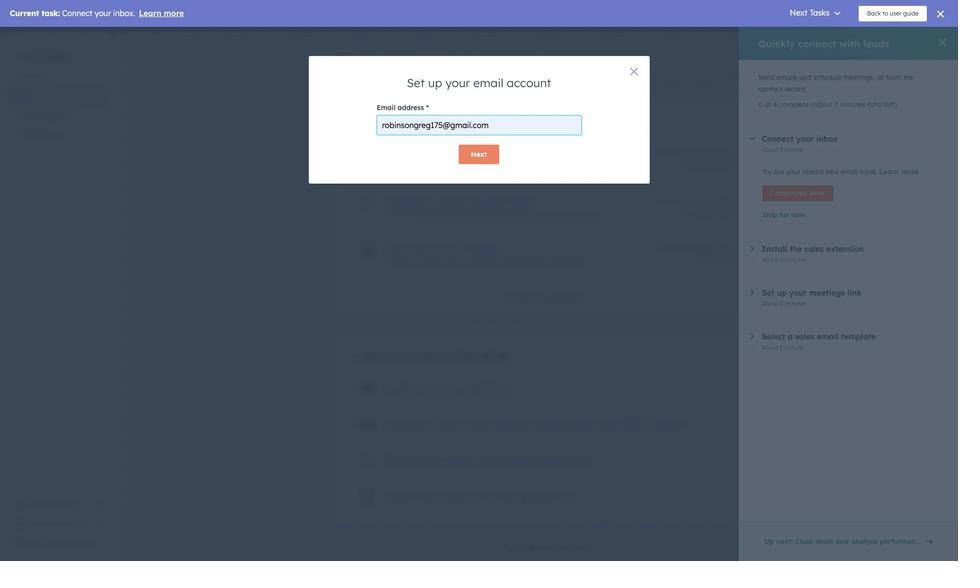Task type: locate. For each thing, give the bounding box(es) containing it.
with inside quickly connect with leads send emails and schedule meetings, all from the contact record
[[451, 150, 468, 159]]

0 vertical spatial schedule
[[814, 73, 842, 82]]

0 vertical spatial meetings,
[[844, 73, 875, 82]]

custom
[[416, 257, 439, 266]]

skip
[[763, 211, 778, 219]]

close up forecast
[[386, 197, 407, 207]]

2 horizontal spatial more
[[902, 168, 919, 176]]

1 vertical spatial of
[[537, 257, 543, 266]]

learn inside quickly connect with leads dialog
[[880, 168, 899, 176]]

close down email address
[[386, 116, 415, 130]]

0 vertical spatial completed
[[533, 293, 568, 302]]

record inside send emails and schedule meetings, all from the contact record
[[785, 85, 806, 94]]

minutes up about 2 minutes
[[707, 163, 729, 170]]

track your deals in one place create a custom pipeline, and never lose track of a sale again
[[386, 244, 585, 266]]

connect left 'next'
[[418, 150, 449, 159]]

close inside close deals and analyze performance forecast performance and hit your goals with a reports dashboard
[[386, 197, 407, 207]]

of
[[765, 100, 771, 109], [537, 257, 543, 266], [439, 384, 447, 394]]

0 vertical spatial all
[[877, 73, 885, 82]]

0 vertical spatial minute
[[785, 146, 804, 154]]

of down the about
[[439, 384, 447, 394]]

completed for show
[[525, 545, 560, 554]]

2 vertical spatial of
[[439, 384, 447, 394]]

0 horizontal spatial leads
[[470, 150, 491, 159]]

1 vertical spatial sales
[[16, 92, 33, 100]]

from right work
[[409, 456, 428, 465]]

minutes up 100% at the right
[[707, 210, 729, 217]]

leads down search hubspot search box
[[864, 37, 890, 49]]

1 horizontal spatial email
[[841, 168, 859, 176]]

deals inside 'track your deals in one place create a custom pipeline, and never lose track of a sale again'
[[431, 244, 451, 254]]

7 inside quickly connect with leads dialog
[[835, 100, 839, 109]]

record up complete
[[785, 85, 806, 94]]

connect down out
[[771, 190, 794, 197]]

hide completed (1) button
[[504, 291, 579, 304]]

1 vertical spatial minutes
[[707, 163, 729, 170]]

[object object] complete progress bar
[[656, 247, 711, 250]]

0 vertical spatial sales
[[370, 53, 391, 63]]

quickly inside dialog
[[759, 37, 795, 49]]

close deals and analyze performance button
[[386, 197, 650, 207]]

send right 58%
[[759, 73, 775, 82]]

app right mobile
[[570, 456, 585, 465]]

0 horizontal spatial hubspot
[[505, 456, 539, 465]]

all down quickly connect with leads button
[[505, 163, 512, 171]]

0 vertical spatial performance
[[483, 197, 533, 207]]

performance
[[483, 197, 533, 207], [416, 210, 458, 219], [880, 538, 924, 546]]

sections
[[562, 545, 590, 554]]

schedule down email address text field
[[441, 163, 470, 171]]

(cms)
[[43, 129, 63, 137]]

address
[[398, 103, 424, 112]]

7 up about 2 minutes
[[703, 163, 706, 170]]

1 horizontal spatial all
[[877, 73, 885, 82]]

organizing
[[534, 420, 577, 430]]

from down quickly connect with leads button
[[514, 163, 529, 171]]

1 horizontal spatial emails
[[777, 73, 798, 82]]

a
[[535, 210, 539, 219], [410, 257, 414, 266], [545, 257, 550, 266], [407, 384, 412, 394], [452, 420, 457, 430]]

1 vertical spatial 7
[[703, 163, 706, 170]]

meetings, inside send emails and schedule meetings, all from the contact record
[[844, 73, 875, 82]]

connect
[[762, 134, 794, 144], [771, 190, 794, 197], [386, 492, 418, 502]]

0 vertical spatial leads
[[864, 37, 890, 49]]

of inside 'track your deals in one place create a custom pipeline, and never lose track of a sale again'
[[537, 257, 543, 266]]

leads inside dialog
[[864, 37, 890, 49]]

in
[[454, 244, 461, 254], [642, 420, 649, 430]]

1 vertical spatial app
[[500, 492, 515, 502]]

1 vertical spatial demo
[[76, 539, 94, 548]]

contact up 4
[[759, 85, 783, 94]]

with right started on the left of the page
[[433, 420, 450, 430]]

send inside quickly connect with leads send emails and schedule meetings, all from the contact record
[[386, 163, 402, 171]]

3 menu item from the left
[[864, 0, 878, 6]]

dashboard
[[566, 210, 601, 219]]

2 up [object object] complete progress bar
[[703, 210, 706, 217]]

leads
[[864, 37, 890, 49], [470, 150, 491, 159]]

place
[[480, 244, 501, 254]]

0 vertical spatial send
[[759, 73, 775, 82]]

1 vertical spatial quickly
[[386, 150, 416, 159]]

minute left lesson on the bottom
[[466, 420, 493, 430]]

1 horizontal spatial of
[[537, 257, 543, 266]]

connect for quickly connect with leads
[[798, 37, 837, 49]]

2
[[703, 210, 706, 217], [459, 420, 464, 430]]

left)
[[885, 100, 898, 109]]

minutes
[[840, 100, 866, 109], [707, 163, 729, 170], [707, 210, 729, 217]]

0 horizontal spatial quickly
[[386, 150, 416, 159]]

user guide views element
[[10, 33, 109, 142]]

contact down quickly connect with leads button
[[543, 163, 568, 171]]

minutes left total at top right
[[840, 100, 866, 109]]

1 horizontal spatial minute
[[785, 146, 804, 154]]

now
[[792, 211, 806, 219]]

track
[[386, 244, 408, 254]]

app left marketplace at the right bottom
[[500, 492, 515, 502]]

from inside work from anywhere with the hubspot mobile app link
[[409, 456, 428, 465]]

0 vertical spatial record
[[785, 85, 806, 94]]

1 vertical spatial connect
[[418, 150, 449, 159]]

connect for connect your inbox
[[771, 190, 794, 197]]

close for close more deals faster with sales hub
[[386, 116, 415, 130]]

app
[[570, 456, 585, 465], [500, 492, 515, 502]]

search image
[[938, 16, 945, 23]]

connect down work
[[386, 492, 418, 502]]

1 horizontal spatial performance
[[483, 197, 533, 207]]

0 vertical spatial app
[[570, 456, 585, 465]]

minute for 1
[[785, 146, 804, 154]]

deals left faster
[[448, 116, 476, 130]]

0 horizontal spatial analyze
[[450, 197, 480, 207]]

marketing
[[16, 73, 48, 82]]

1 horizontal spatial record
[[785, 85, 806, 94]]

analyze
[[450, 197, 480, 207], [851, 538, 878, 546]]

in right "data"
[[642, 420, 649, 430]]

schedule inside send emails and schedule meetings, all from the contact record
[[814, 73, 842, 82]]

all up total at top right
[[877, 73, 885, 82]]

2 vertical spatial minutes
[[707, 210, 729, 217]]

2 horizontal spatial of
[[765, 100, 771, 109]]

1 vertical spatial 0%
[[721, 197, 729, 205]]

0 vertical spatial emails
[[777, 73, 798, 82]]

track your deals in one place button
[[386, 244, 650, 254]]

a left reports
[[535, 210, 539, 219]]

0 horizontal spatial send
[[386, 163, 402, 171]]

hubspot left mobile
[[505, 456, 539, 465]]

with right anywhere
[[471, 456, 488, 465]]

invite your team
[[27, 520, 81, 529]]

link opens in a new window image inside view your plan link
[[96, 501, 103, 508]]

up next: close deals and analyze performance button
[[759, 532, 939, 552]]

demo right take
[[414, 384, 436, 394]]

guide
[[41, 49, 69, 62]]

0 vertical spatial about
[[762, 146, 779, 154]]

performance inside up next: close deals and analyze performance button
[[880, 538, 924, 546]]

0 horizontal spatial of
[[439, 384, 447, 394]]

with inside quickly connect with leads dialog
[[840, 37, 861, 49]]

7 right (about
[[835, 100, 839, 109]]

1 vertical spatial analyze
[[851, 538, 878, 546]]

record down hub
[[570, 163, 590, 171]]

user
[[16, 49, 38, 62]]

0 horizontal spatial sales
[[16, 92, 33, 100]]

2 vertical spatial performance
[[880, 538, 924, 546]]

connect inside connect your inbox about 1 minute
[[762, 134, 794, 144]]

show completed sections button
[[486, 539, 597, 560]]

sales left hub
[[539, 116, 567, 130]]

link opens in a new window image
[[568, 493, 575, 504], [568, 495, 575, 502], [96, 499, 103, 511]]

0 horizontal spatial connect
[[418, 150, 449, 159]]

help image
[[850, 0, 859, 4]]

email inside dialog
[[474, 76, 504, 90]]

completed right 'show'
[[525, 545, 560, 554]]

close image
[[939, 39, 947, 46], [630, 68, 638, 76]]

set up your email account dialog
[[309, 56, 650, 184]]

about for about 7 minutes
[[684, 163, 701, 170]]

2 vertical spatial more
[[388, 351, 415, 364]]

learn more about sales tools
[[354, 351, 508, 364]]

0 vertical spatial email
[[474, 76, 504, 90]]

up next: close deals and analyze performance
[[765, 538, 924, 546]]

all inside quickly connect with leads send emails and schedule meetings, all from the contact record
[[505, 163, 512, 171]]

0 vertical spatial minutes
[[840, 100, 866, 109]]

schedule up 0 of 4 complete (about 7 minutes total left)
[[814, 73, 842, 82]]

1 vertical spatial more
[[902, 168, 919, 176]]

about for about 2 minutes
[[684, 210, 701, 217]]

hubspot right "data"
[[651, 420, 685, 430]]

1 vertical spatial 2
[[459, 420, 464, 430]]

0 horizontal spatial learn
[[354, 351, 385, 364]]

0
[[759, 100, 763, 109]]

set up your email account
[[407, 76, 552, 90]]

and
[[800, 73, 812, 82], [427, 163, 439, 171], [433, 197, 448, 207], [460, 210, 472, 219], [470, 257, 482, 266], [836, 538, 849, 546]]

1 horizontal spatial quickly
[[759, 37, 795, 49]]

0 vertical spatial of
[[765, 100, 771, 109]]

7
[[835, 100, 839, 109], [703, 163, 706, 170]]

connect
[[798, 37, 837, 49], [418, 150, 449, 159]]

email up close more deals faster with sales hub
[[474, 76, 504, 90]]

1
[[781, 146, 783, 154]]

tools.
[[861, 168, 878, 176]]

minute for 2
[[466, 420, 493, 430]]

1 horizontal spatial demo
[[414, 384, 436, 394]]

leads down email address text field
[[470, 150, 491, 159]]

1 horizontal spatial 2
[[703, 210, 706, 217]]

marketplace
[[518, 492, 566, 502]]

your inside close deals and analyze performance forecast performance and hit your goals with a reports dashboard
[[484, 210, 498, 219]]

schedule
[[814, 73, 842, 82], [441, 163, 470, 171]]

lesson
[[496, 420, 520, 430]]

hub
[[570, 116, 592, 130]]

send up forecast
[[386, 163, 402, 171]]

0 vertical spatial close image
[[939, 39, 947, 46]]

1 vertical spatial all
[[505, 163, 512, 171]]

with down close deals and analyze performance button
[[520, 210, 533, 219]]

record
[[785, 85, 806, 94], [570, 163, 590, 171]]

meetings, down 'next'
[[471, 163, 503, 171]]

minute right 1
[[785, 146, 804, 154]]

1 vertical spatial close
[[386, 197, 407, 207]]

0 horizontal spatial 7
[[703, 163, 706, 170]]

and inside quickly connect with leads send emails and schedule meetings, all from the contact record
[[427, 163, 439, 171]]

2 horizontal spatial sales
[[539, 116, 567, 130]]

and inside send emails and schedule meetings, all from the contact record
[[800, 73, 812, 82]]

minute
[[785, 146, 804, 154], [466, 420, 493, 430]]

up
[[428, 76, 442, 90]]

leads inside quickly connect with leads send emails and schedule meetings, all from the contact record
[[470, 150, 491, 159]]

1 horizontal spatial sales
[[370, 53, 391, 63]]

1 vertical spatial minute
[[466, 420, 493, 430]]

inbox
[[817, 134, 838, 144]]

1 horizontal spatial connect
[[798, 37, 837, 49]]

1 vertical spatial learn
[[354, 351, 385, 364]]

menu item
[[766, 0, 805, 6], [805, 0, 823, 6], [864, 0, 878, 6]]

1 horizontal spatial app
[[570, 456, 585, 465]]

2 menu item from the left
[[805, 0, 823, 6]]

quickly connect with leads dialog
[[739, 27, 959, 561]]

connect inside button
[[771, 190, 794, 197]]

sales up customer
[[16, 92, 33, 100]]

1 vertical spatial close image
[[630, 68, 638, 76]]

0 horizontal spatial all
[[505, 163, 512, 171]]

contact inside send emails and schedule meetings, all from the contact record
[[759, 85, 783, 94]]

of inside quickly connect with leads dialog
[[765, 100, 771, 109]]

0 vertical spatial demo
[[414, 384, 436, 394]]

connect sales apps from the app marketplace link
[[386, 492, 576, 504]]

work from anywhere with the hubspot mobile app link
[[386, 456, 595, 468]]

of right track
[[537, 257, 543, 266]]

1 vertical spatial connect
[[771, 190, 794, 197]]

0 horizontal spatial demo
[[76, 539, 94, 548]]

connect your inbox button
[[763, 186, 834, 201]]

1 vertical spatial performance
[[416, 210, 458, 219]]

meetings, inside quickly connect with leads send emails and schedule meetings, all from the contact record
[[471, 163, 503, 171]]

plan
[[61, 501, 75, 509]]

emails inside send emails and schedule meetings, all from the contact record
[[777, 73, 798, 82]]

1 vertical spatial meetings,
[[471, 163, 503, 171]]

link opens in a new window image
[[587, 456, 594, 468], [587, 458, 594, 465], [96, 501, 103, 508]]

0 vertical spatial more
[[418, 116, 445, 130]]

1 horizontal spatial meetings,
[[844, 73, 875, 82]]

minute inside connect your inbox about 1 minute
[[785, 146, 804, 154]]

deals right next:
[[816, 538, 834, 546]]

never
[[484, 257, 502, 266]]

1 horizontal spatial learn
[[880, 168, 899, 176]]

great job!
[[702, 257, 729, 265]]

your inside 'track your deals in one place create a custom pipeline, and never lose track of a sale again'
[[410, 244, 428, 254]]

0% up about 7 minutes
[[721, 150, 729, 157]]

try
[[763, 168, 772, 176]]

your
[[350, 53, 368, 63]]

email right new
[[841, 168, 859, 176]]

with right faster
[[514, 116, 536, 130]]

1 vertical spatial hubspot
[[505, 456, 539, 465]]

deals
[[448, 116, 476, 130], [409, 197, 430, 207], [431, 244, 451, 254], [816, 538, 834, 546]]

with down search hubspot search box
[[840, 37, 861, 49]]

0 vertical spatial contact
[[759, 85, 783, 94]]

1 horizontal spatial leads
[[864, 37, 890, 49]]

0 vertical spatial 7
[[835, 100, 839, 109]]

connect inside quickly connect with leads send emails and schedule meetings, all from the contact record
[[418, 150, 449, 159]]

1 vertical spatial schedule
[[441, 163, 470, 171]]

0 horizontal spatial performance
[[416, 210, 458, 219]]

out
[[774, 168, 785, 176]]

quickly inside quickly connect with leads send emails and schedule meetings, all from the contact record
[[386, 150, 416, 159]]

more right tools.
[[902, 168, 919, 176]]

0% up about 2 minutes
[[721, 197, 729, 205]]

connect up 1
[[762, 134, 794, 144]]

0 vertical spatial analyze
[[450, 197, 480, 207]]

0 horizontal spatial record
[[570, 163, 590, 171]]

deals up forecast
[[409, 197, 430, 207]]

with left 'next'
[[451, 150, 468, 159]]

sales right your
[[370, 53, 391, 63]]

0 horizontal spatial close image
[[630, 68, 638, 76]]

from up left)
[[886, 73, 902, 82]]

send inside send emails and schedule meetings, all from the contact record
[[759, 73, 775, 82]]

close right next:
[[796, 538, 814, 546]]

2 vertical spatial connect
[[386, 492, 418, 502]]

view your plan link
[[10, 495, 109, 515]]

0 vertical spatial in
[[454, 244, 461, 254]]

0 horizontal spatial contact
[[543, 163, 568, 171]]

analyze inside close deals and analyze performance forecast performance and hit your goals with a reports dashboard
[[450, 197, 480, 207]]

menu
[[766, 0, 947, 6]]

more up take
[[388, 351, 415, 364]]

close image inside set up your email account dialog
[[630, 68, 638, 76]]

completed for hide
[[533, 293, 568, 302]]

email
[[474, 76, 504, 90], [841, 168, 859, 176]]

meetings,
[[844, 73, 875, 82], [471, 163, 503, 171]]

a right create
[[410, 257, 414, 266]]

your inside button
[[795, 190, 808, 197]]

from right apps
[[464, 492, 482, 502]]

website (cms)
[[16, 129, 63, 137]]

one
[[463, 244, 478, 254]]

meetings, up total at top right
[[844, 73, 875, 82]]

0 horizontal spatial minute
[[466, 420, 493, 430]]

1 horizontal spatial 7
[[835, 100, 839, 109]]

connect for connect sales apps from the app marketplace
[[386, 492, 418, 502]]

demo down team
[[76, 539, 94, 548]]

1 vertical spatial about
[[684, 163, 701, 170]]

1 vertical spatial contact
[[543, 163, 568, 171]]

2 up anywhere
[[459, 420, 464, 430]]

search button
[[933, 11, 950, 28]]

a right take
[[407, 384, 412, 394]]

2 vertical spatial about
[[684, 210, 701, 217]]

close inside button
[[796, 538, 814, 546]]

deals up custom
[[431, 244, 451, 254]]

0 horizontal spatial meetings,
[[471, 163, 503, 171]]

1 horizontal spatial contact
[[759, 85, 783, 94]]

connect inside dialog
[[798, 37, 837, 49]]

job!
[[719, 257, 729, 265]]

1 horizontal spatial schedule
[[814, 73, 842, 82]]

1 vertical spatial record
[[570, 163, 590, 171]]

0 vertical spatial 0%
[[721, 150, 729, 157]]

1 vertical spatial completed
[[525, 545, 560, 554]]

the
[[904, 73, 914, 82], [531, 163, 541, 171], [490, 456, 503, 465], [485, 492, 497, 502]]

connect up send emails and schedule meetings, all from the contact record
[[798, 37, 837, 49]]

close
[[386, 116, 415, 130], [386, 197, 407, 207], [796, 538, 814, 546]]

of right the 0
[[765, 100, 771, 109]]

email address
[[377, 103, 424, 112]]

work from anywhere with the hubspot mobile app
[[386, 456, 585, 465]]

sales
[[370, 53, 391, 63], [16, 92, 33, 100], [539, 116, 567, 130]]

in up pipeline,
[[454, 244, 461, 254]]

anywhere
[[430, 456, 469, 465]]

0 horizontal spatial app
[[500, 492, 515, 502]]

2 vertical spatial close
[[796, 538, 814, 546]]

website (cms) button
[[10, 124, 109, 142]]

demo for overview
[[76, 539, 94, 548]]

get started with a 2 minute lesson on organizing your sales data in hubspot
[[386, 420, 685, 430]]

more down address
[[418, 116, 445, 130]]

completed left '(1)'
[[533, 293, 568, 302]]

a inside close deals and analyze performance forecast performance and hit your goals with a reports dashboard
[[535, 210, 539, 219]]

emails
[[777, 73, 798, 82], [404, 163, 425, 171]]



Task type: describe. For each thing, give the bounding box(es) containing it.
take a demo of your sales tools link
[[386, 384, 510, 394]]

more inside quickly connect with leads dialog
[[902, 168, 919, 176]]

forecast
[[386, 210, 414, 219]]

goals
[[500, 210, 518, 219]]

skip for now button
[[763, 209, 935, 221]]

1 vertical spatial tools
[[482, 351, 508, 364]]

website
[[16, 129, 41, 137]]

customer service button
[[10, 105, 109, 124]]

hide
[[515, 293, 530, 302]]

0 vertical spatial hubspot
[[651, 420, 685, 430]]

user guide
[[16, 49, 69, 62]]

with inside close deals and analyze performance forecast performance and hit your goals with a reports dashboard
[[520, 210, 533, 219]]

about 2 minutes
[[684, 210, 729, 217]]

minutes for about 7 minutes
[[707, 163, 729, 170]]

quickly connect with leads
[[759, 37, 890, 49]]

1 menu item from the left
[[766, 0, 805, 6]]

send emails and schedule meetings, all from the contact record
[[759, 73, 914, 94]]

0 vertical spatial tools
[[393, 53, 412, 63]]

inbox
[[809, 190, 825, 197]]

customer service
[[16, 110, 72, 119]]

marketing button
[[10, 68, 109, 87]]

your inside button
[[48, 520, 62, 529]]

progress
[[415, 53, 449, 63]]

notifications image
[[883, 0, 892, 4]]

Search HubSpot search field
[[822, 11, 941, 28]]

and inside button
[[836, 538, 849, 546]]

hide completed (1)
[[515, 293, 579, 302]]

a left sale
[[545, 257, 550, 266]]

for
[[780, 211, 790, 219]]

reports
[[541, 210, 564, 219]]

invite your team button
[[10, 515, 109, 534]]

lose
[[504, 257, 517, 266]]

mobile
[[541, 456, 567, 465]]

get started with a 2 minute lesson on organizing your sales data in hubspot link
[[386, 420, 685, 430]]

great
[[702, 257, 718, 265]]

quickly for quickly connect with leads
[[759, 37, 795, 49]]

58%
[[732, 72, 749, 81]]

and inside 'track your deals in one place create a custom pipeline, and never lose track of a sale again'
[[470, 257, 482, 266]]

sales inside sales 'button'
[[16, 92, 33, 100]]

minutes for about 2 minutes
[[707, 210, 729, 217]]

about inside connect your inbox about 1 minute
[[762, 146, 779, 154]]

a up anywhere
[[452, 420, 457, 430]]

total
[[868, 100, 883, 109]]

the inside quickly connect with leads send emails and schedule meetings, all from the contact record
[[531, 163, 541, 171]]

more for close more deals faster with sales hub
[[418, 116, 445, 130]]

the inside send emails and schedule meetings, all from the contact record
[[904, 73, 914, 82]]

with inside work from anywhere with the hubspot mobile app link
[[471, 456, 488, 465]]

notifications button
[[879, 0, 896, 6]]

customer
[[16, 110, 47, 119]]

email
[[377, 103, 396, 112]]

0 vertical spatial 2
[[703, 210, 706, 217]]

about
[[418, 351, 449, 364]]

quickly for quickly connect with leads send emails and schedule meetings, all from the contact record
[[386, 150, 416, 159]]

schedule inside quickly connect with leads send emails and schedule meetings, all from the contact record
[[441, 163, 470, 171]]

in inside 'track your deals in one place create a custom pipeline, and never lose track of a sale again'
[[454, 244, 461, 254]]

hit
[[474, 210, 482, 219]]

from inside send emails and schedule meetings, all from the contact record
[[886, 73, 902, 82]]

from inside quickly connect with leads send emails and schedule meetings, all from the contact record
[[514, 163, 529, 171]]

up
[[765, 538, 775, 546]]

close deals and analyze performance forecast performance and hit your goals with a reports dashboard
[[386, 197, 601, 219]]

again
[[566, 257, 585, 266]]

leads for quickly connect with leads
[[864, 37, 890, 49]]

contact inside quickly connect with leads send emails and schedule meetings, all from the contact record
[[543, 163, 568, 171]]

1 horizontal spatial in
[[642, 420, 649, 430]]

pipeline,
[[441, 257, 468, 266]]

next:
[[777, 538, 793, 546]]

new
[[826, 168, 839, 176]]

more for learn more about sales tools
[[388, 351, 415, 364]]

2 vertical spatial sales
[[539, 116, 567, 130]]

minutes inside quickly connect with leads dialog
[[840, 100, 866, 109]]

leads for quickly connect with leads send emails and schedule meetings, all from the contact record
[[470, 150, 491, 159]]

all inside send emails and schedule meetings, all from the contact record
[[877, 73, 885, 82]]

caret image
[[750, 137, 756, 140]]

try out your team's new email tools. learn more
[[763, 168, 919, 176]]

connect for quickly connect with leads send emails and schedule meetings, all from the contact record
[[418, 150, 449, 159]]

Email address text field
[[377, 116, 582, 135]]

show
[[505, 545, 523, 554]]

view your plan
[[27, 501, 75, 509]]

data
[[621, 420, 639, 430]]

email inside quickly connect with leads dialog
[[841, 168, 859, 176]]

100%
[[715, 245, 729, 252]]

create
[[386, 257, 408, 266]]

about 7 minutes
[[684, 163, 729, 170]]

emails inside quickly connect with leads send emails and schedule meetings, all from the contact record
[[404, 163, 425, 171]]

quickly connect with leads button
[[386, 150, 650, 159]]

service
[[49, 110, 72, 119]]

faster
[[479, 116, 510, 130]]

from inside connect sales apps from the app marketplace link
[[464, 492, 482, 502]]

set
[[407, 76, 425, 90]]

(about
[[811, 100, 833, 109]]

your inside dialog
[[446, 76, 470, 90]]

performance for close
[[416, 210, 458, 219]]

connect your inbox
[[771, 190, 825, 197]]

start overview demo link
[[10, 534, 109, 554]]

record inside quickly connect with leads send emails and schedule meetings, all from the contact record
[[570, 163, 590, 171]]

next button
[[459, 145, 499, 164]]

1 0% from the top
[[721, 150, 729, 157]]

(1)
[[571, 293, 579, 302]]

sales button
[[10, 87, 109, 105]]

deals inside close deals and analyze performance forecast performance and hit your goals with a reports dashboard
[[409, 197, 430, 207]]

link opens in a new window image inside view your plan link
[[96, 499, 103, 511]]

complete
[[780, 100, 809, 109]]

0 horizontal spatial 2
[[459, 420, 464, 430]]

2 0% from the top
[[721, 197, 729, 205]]

team's
[[803, 168, 824, 176]]

analyze inside button
[[851, 538, 878, 546]]

work
[[386, 456, 407, 465]]

performance for up
[[880, 538, 924, 546]]

connect your inbox about 1 minute
[[762, 134, 838, 154]]

start
[[27, 539, 43, 548]]

demo for a
[[414, 384, 436, 394]]

on
[[522, 420, 532, 430]]

0 of 4 complete (about 7 minutes total left)
[[759, 100, 898, 109]]

sale
[[551, 257, 564, 266]]

your sales tools progress progress bar
[[335, 72, 561, 81]]

close for close deals and analyze performance forecast performance and hit your goals with a reports dashboard
[[386, 197, 407, 207]]

connect for connect your inbox about 1 minute
[[762, 134, 794, 144]]

your inside connect your inbox about 1 minute
[[796, 134, 814, 144]]

invite
[[27, 520, 46, 529]]

2 vertical spatial tools
[[491, 384, 510, 394]]

help button
[[846, 0, 863, 6]]

close more deals faster with sales hub
[[386, 116, 592, 130]]

4
[[773, 100, 778, 109]]

deals inside button
[[816, 538, 834, 546]]



Task type: vqa. For each thing, say whether or not it's contained in the screenshot.
SAVE VIEW button
no



